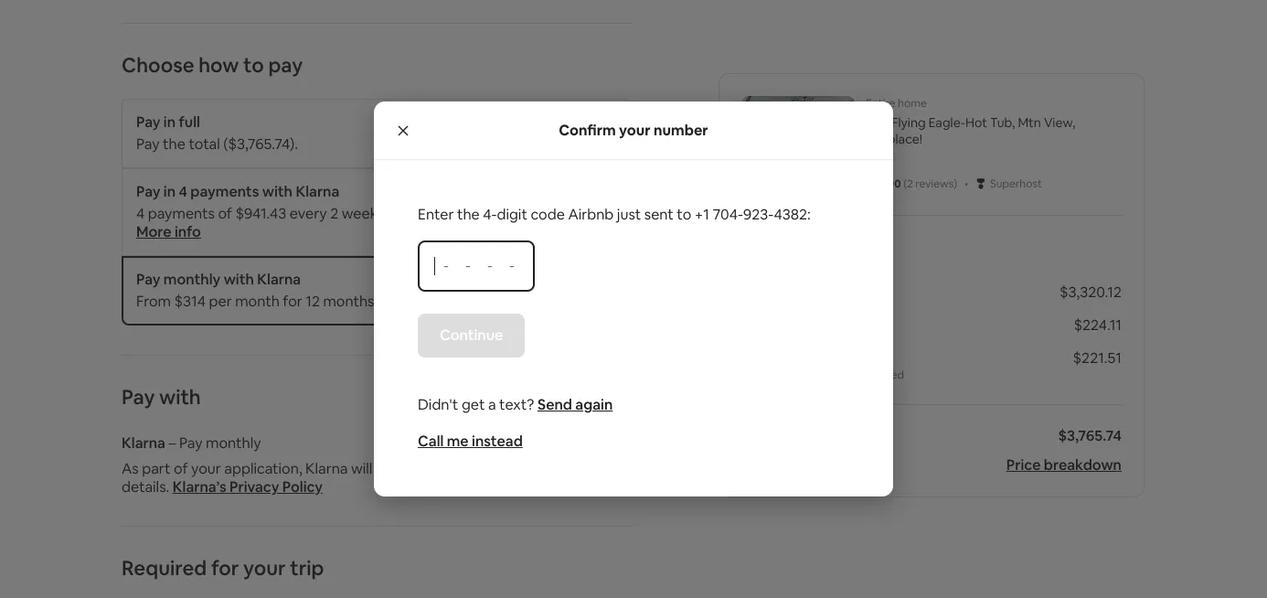 Task type: describe. For each thing, give the bounding box(es) containing it.
call me instead button
[[418, 431, 523, 453]]

$3,320.12
[[1060, 283, 1122, 302]]

and
[[479, 459, 504, 478]]

verify
[[376, 459, 414, 478]]

code
[[531, 205, 565, 224]]

from
[[136, 292, 171, 311]]

$221.51 assistance services fee included
[[742, 349, 1122, 382]]

$221.51
[[1074, 349, 1122, 368]]

+1
[[695, 205, 710, 224]]

1 vertical spatial monthly
[[206, 434, 261, 453]]

month
[[235, 292, 280, 311]]

monthly inside pay monthly with klarna from $314 per month for 12 months. interest may apply. more info
[[164, 270, 221, 289]]

call
[[418, 432, 444, 451]]

$941.43
[[235, 204, 287, 223]]

pay in full pay the total ($3,765.74).
[[136, 113, 298, 154]]

again
[[576, 395, 613, 414]]

5.00 ( 2 reviews )
[[879, 177, 958, 191]]

pay for pay in 4 payments with klarna 4 payments of $941.43 every 2 weeks for 6 weeks. interest-free. more info
[[136, 182, 161, 201]]

704-
[[713, 205, 744, 224]]

send again button
[[538, 394, 613, 416]]

of inside pay in 4 payments with klarna 4 payments of $941.43 every 2 weeks for 6 weeks. interest-free. more info
[[218, 204, 232, 223]]

weeks
[[342, 204, 385, 223]]

free.
[[529, 204, 560, 223]]

price breakdown
[[1007, 456, 1122, 475]]

number
[[654, 120, 709, 140]]

the
[[867, 114, 889, 131]]

weeks.
[[422, 204, 469, 223]]

to inside phone number "dialog"
[[677, 205, 692, 224]]

required for your trip
[[122, 555, 324, 581]]

airbnb
[[568, 205, 614, 224]]

pay for pay monthly with klarna from $314 per month for 12 months. interest may apply. more info
[[136, 270, 161, 289]]

months.
[[323, 292, 378, 311]]

instead
[[472, 432, 523, 451]]

more inside pay monthly with klarna from $314 per month for 12 months. interest may apply. more info
[[511, 292, 546, 311]]

a
[[488, 395, 496, 414]]

for inside pay monthly with klarna from $314 per month for 12 months. interest may apply. more info
[[283, 292, 303, 311]]

more inside pay in 4 payments with klarna 4 payments of $941.43 every 2 weeks for 6 weeks. interest-free. more info
[[136, 222, 172, 242]]

flying
[[892, 114, 926, 131]]

total
[[189, 134, 220, 154]]

reviews
[[916, 177, 954, 191]]

digit
[[497, 205, 528, 224]]

per
[[209, 292, 232, 311]]

your down the call
[[417, 459, 447, 478]]

0 vertical spatial to
[[243, 52, 264, 78]]

6
[[411, 204, 419, 223]]

923-
[[744, 205, 774, 224]]

interest-
[[472, 204, 529, 223]]

full
[[179, 113, 200, 132]]

just
[[617, 205, 642, 224]]

•
[[965, 174, 969, 193]]

eagle-
[[929, 114, 966, 131]]

send
[[538, 395, 573, 414]]

klarna's privacy policy link
[[173, 478, 323, 497]]

sent
[[645, 205, 674, 224]]

pay
[[268, 52, 303, 78]]

in for full
[[164, 113, 176, 132]]

details.
[[122, 478, 169, 497]]

klarna up part
[[122, 434, 166, 453]]

klarna's
[[173, 478, 227, 497]]

mtn
[[1019, 114, 1042, 131]]

info inside pay monthly with klarna from $314 per month for 12 months. interest may apply. more info
[[549, 292, 576, 311]]

($3,765.74).
[[223, 134, 298, 154]]

in for 4
[[164, 182, 176, 201]]

klarna inside pay in 4 payments with klarna 4 payments of $941.43 every 2 weeks for 6 weeks. interest-free. more info
[[296, 182, 340, 201]]

pay monthly with klarna from $314 per month for 12 months. interest may apply. more info
[[136, 270, 576, 311]]

didn't
[[418, 395, 459, 414]]

get
[[462, 395, 485, 414]]

0 horizontal spatial for
[[211, 555, 239, 581]]

0 vertical spatial payments
[[191, 182, 259, 201]]

2 vertical spatial with
[[159, 384, 201, 410]]

required
[[122, 555, 207, 581]]

–
[[169, 434, 176, 453]]

of inside as part of your application, klarna will verify your info and request payment details.
[[174, 459, 188, 478]]

assistance
[[742, 368, 796, 382]]

trip
[[290, 555, 324, 581]]

hot
[[966, 114, 988, 131]]

fee
[[842, 368, 859, 382]]

interest
[[381, 292, 433, 311]]

fireplace!
[[867, 131, 923, 147]]

breakdown
[[1045, 456, 1122, 475]]

application,
[[224, 459, 302, 478]]

$224.11
[[1074, 316, 1122, 335]]

)
[[954, 177, 958, 191]]

with inside pay in 4 payments with klarna 4 payments of $941.43 every 2 weeks for 6 weeks. interest-free. more info
[[262, 182, 293, 201]]

services
[[799, 368, 840, 382]]

enter
[[418, 205, 454, 224]]

price
[[1007, 456, 1041, 475]]



Task type: vqa. For each thing, say whether or not it's contained in the screenshot.
leftmost with
yes



Task type: locate. For each thing, give the bounding box(es) containing it.
2 horizontal spatial for
[[388, 204, 407, 223]]

klarna up every
[[296, 182, 340, 201]]

with inside pay monthly with klarna from $314 per month for 12 months. interest may apply. more info
[[224, 270, 254, 289]]

as
[[122, 459, 139, 478]]

1 vertical spatial for
[[283, 292, 303, 311]]

1 vertical spatial 2
[[330, 204, 339, 223]]

pay inside pay monthly with klarna from $314 per month for 12 months. interest may apply. more info
[[136, 270, 161, 289]]

1 horizontal spatial more
[[511, 292, 546, 311]]

2 vertical spatial info
[[450, 459, 476, 478]]

to
[[243, 52, 264, 78], [677, 205, 692, 224]]

entire
[[867, 96, 896, 111]]

pay left total
[[136, 134, 160, 154]]

1 horizontal spatial 4
[[179, 182, 187, 201]]

as part of your application, klarna will verify your info and request payment details.
[[122, 459, 623, 497]]

pay up klarna – pay monthly
[[122, 384, 155, 410]]

0 vertical spatial the
[[163, 134, 186, 154]]

info inside as part of your application, klarna will verify your info and request payment details.
[[450, 459, 476, 478]]

pay for pay with
[[122, 384, 155, 410]]

0 vertical spatial of
[[218, 204, 232, 223]]

monthly up $314
[[164, 270, 221, 289]]

0 horizontal spatial info
[[175, 222, 201, 242]]

enter the 4-digit code airbnb just sent to +1 704-923-4382:
[[418, 205, 811, 224]]

0 vertical spatial 2
[[907, 177, 914, 191]]

4-
[[483, 205, 497, 224]]

of
[[218, 204, 232, 223], [174, 459, 188, 478]]

for inside pay in 4 payments with klarna 4 payments of $941.43 every 2 weeks for 6 weeks. interest-free. more info
[[388, 204, 407, 223]]

klarna left will
[[306, 459, 348, 478]]

for right required
[[211, 555, 239, 581]]

of left $941.43
[[218, 204, 232, 223]]

0 horizontal spatial 2
[[330, 204, 339, 223]]

info up $314
[[175, 222, 201, 242]]

the inside phone number "dialog"
[[457, 205, 480, 224]]

1 horizontal spatial with
[[224, 270, 254, 289]]

$314
[[174, 292, 206, 311]]

0 horizontal spatial to
[[243, 52, 264, 78]]

info inside pay in 4 payments with klarna 4 payments of $941.43 every 2 weeks for 6 weeks. interest-free. more info
[[175, 222, 201, 242]]

part
[[142, 459, 171, 478]]

0 vertical spatial monthly
[[164, 270, 221, 289]]

with up $941.43
[[262, 182, 293, 201]]

the down the 'full'
[[163, 134, 186, 154]]

4382:
[[774, 205, 811, 224]]

included
[[861, 368, 905, 382]]

klarna
[[296, 182, 340, 201], [257, 270, 301, 289], [122, 434, 166, 453], [306, 459, 348, 478]]

payments down total
[[148, 204, 215, 223]]

pay for pay in full pay the total ($3,765.74).
[[136, 113, 161, 132]]

will
[[351, 459, 373, 478]]

klarna up month
[[257, 270, 301, 289]]

payment
[[563, 459, 623, 478]]

0 vertical spatial with
[[262, 182, 293, 201]]

0 vertical spatial more
[[136, 222, 172, 242]]

2 horizontal spatial with
[[262, 182, 293, 201]]

every
[[290, 204, 327, 223]]

to left the pay
[[243, 52, 264, 78]]

continue
[[440, 326, 504, 345]]

2 horizontal spatial info
[[549, 292, 576, 311]]

monthly
[[164, 270, 221, 289], [206, 434, 261, 453]]

0 horizontal spatial 4
[[136, 204, 145, 223]]

1 horizontal spatial for
[[283, 292, 303, 311]]

0 horizontal spatial with
[[159, 384, 201, 410]]

0 vertical spatial in
[[164, 113, 176, 132]]

with up –
[[159, 384, 201, 410]]

of right part
[[174, 459, 188, 478]]

info
[[175, 222, 201, 242], [549, 292, 576, 311], [450, 459, 476, 478]]

1 in from the top
[[164, 113, 176, 132]]

0 horizontal spatial more
[[136, 222, 172, 242]]

tub,
[[991, 114, 1016, 131]]

in left the 'full'
[[164, 113, 176, 132]]

2 vertical spatial for
[[211, 555, 239, 581]]

didn't get a text? send again
[[418, 395, 613, 414]]

monthly up application,
[[206, 434, 261, 453]]

1 vertical spatial 4
[[136, 204, 145, 223]]

0 horizontal spatial of
[[174, 459, 188, 478]]

the inside pay in full pay the total ($3,765.74).
[[163, 134, 186, 154]]

your down klarna – pay monthly
[[191, 459, 221, 478]]

2 right every
[[330, 204, 339, 223]]

1 vertical spatial of
[[174, 459, 188, 478]]

the
[[163, 134, 186, 154], [457, 205, 480, 224]]

entire home the flying eagle-hot tub, mtn view, fireplace!
[[867, 96, 1076, 147]]

price breakdown button
[[1007, 456, 1122, 475]]

continue button
[[418, 314, 525, 358]]

with up per
[[224, 270, 254, 289]]

info right apply.
[[549, 292, 576, 311]]

the left 4-
[[457, 205, 480, 224]]

None radio
[[599, 183, 619, 203], [599, 271, 619, 291], [599, 183, 619, 203], [599, 271, 619, 291]]

choose how to pay
[[122, 52, 303, 78]]

 entered for code telephone field
[[435, 257, 535, 275]]

payments up $941.43
[[191, 182, 259, 201]]

pay in 4 payments with klarna 4 payments of $941.43 every 2 weeks for 6 weeks. interest-free. more info
[[136, 182, 560, 242]]

1 horizontal spatial info
[[450, 459, 476, 478]]

view,
[[1045, 114, 1076, 131]]

more right apply.
[[511, 292, 546, 311]]

your left number
[[619, 120, 651, 140]]

for left 6
[[388, 204, 407, 223]]

12
[[306, 292, 320, 311]]

pay up more info button
[[136, 182, 161, 201]]

info down the me
[[450, 459, 476, 478]]

more up "from"
[[136, 222, 172, 242]]

call me instead
[[418, 432, 523, 451]]

pay right –
[[179, 434, 203, 453]]

4 up "from"
[[136, 204, 145, 223]]

for left 12
[[283, 292, 303, 311]]

1 vertical spatial with
[[224, 270, 254, 289]]

your left the trip
[[243, 555, 286, 581]]

4 up more info button
[[179, 182, 187, 201]]

in up more info button
[[164, 182, 176, 201]]

may
[[437, 292, 465, 311]]

klarna inside pay monthly with klarna from $314 per month for 12 months. interest may apply. more info
[[257, 270, 301, 289]]

1 vertical spatial info
[[549, 292, 576, 311]]

1 horizontal spatial of
[[218, 204, 232, 223]]

in inside pay in full pay the total ($3,765.74).
[[164, 113, 176, 132]]

pay with
[[122, 384, 201, 410]]

klarna – pay monthly
[[122, 434, 261, 453]]

1 vertical spatial to
[[677, 205, 692, 224]]

1 horizontal spatial to
[[677, 205, 692, 224]]

me
[[447, 432, 469, 451]]

0 horizontal spatial the
[[163, 134, 186, 154]]

with
[[262, 182, 293, 201], [224, 270, 254, 289], [159, 384, 201, 410]]

to left +1
[[677, 205, 692, 224]]

2 in from the top
[[164, 182, 176, 201]]

(
[[904, 177, 907, 191]]

1 horizontal spatial 2
[[907, 177, 914, 191]]

1 horizontal spatial the
[[457, 205, 480, 224]]

payments
[[191, 182, 259, 201], [148, 204, 215, 223]]

pay
[[136, 113, 161, 132], [136, 134, 160, 154], [136, 182, 161, 201], [136, 270, 161, 289], [122, 384, 155, 410], [179, 434, 203, 453]]

privacy
[[230, 478, 279, 497]]

for
[[388, 204, 407, 223], [283, 292, 303, 311], [211, 555, 239, 581]]

1 vertical spatial in
[[164, 182, 176, 201]]

how
[[199, 52, 239, 78]]

more info button
[[136, 222, 201, 242]]

1 vertical spatial more
[[511, 292, 546, 311]]

None radio
[[599, 113, 619, 134]]

2 inside pay in 4 payments with klarna 4 payments of $941.43 every 2 weeks for 6 weeks. interest-free. more info
[[330, 204, 339, 223]]

apply.
[[468, 292, 508, 311]]

request
[[507, 459, 559, 478]]

home
[[898, 96, 927, 111]]

your inside phone number "dialog"
[[619, 120, 651, 140]]

2 right 5.00 on the top of page
[[907, 177, 914, 191]]

1 vertical spatial the
[[457, 205, 480, 224]]

confirm
[[559, 120, 616, 140]]

choose
[[122, 52, 194, 78]]

2
[[907, 177, 914, 191], [330, 204, 339, 223]]

4
[[179, 182, 187, 201], [136, 204, 145, 223]]

pay inside pay in 4 payments with klarna 4 payments of $941.43 every 2 weeks for 6 weeks. interest-free. more info
[[136, 182, 161, 201]]

klarna's privacy policy
[[173, 478, 323, 497]]

text?
[[500, 395, 535, 414]]

your
[[619, 120, 651, 140], [191, 459, 221, 478], [417, 459, 447, 478], [243, 555, 286, 581]]

pay left the 'full'
[[136, 113, 161, 132]]

phone number dialog
[[374, 102, 894, 497]]

$3,765.74
[[1059, 426, 1122, 446]]

in inside pay in 4 payments with klarna 4 payments of $941.43 every 2 weeks for 6 weeks. interest-free. more info
[[164, 182, 176, 201]]

confirm your number
[[559, 120, 709, 140]]

0 vertical spatial 4
[[179, 182, 187, 201]]

superhost
[[991, 177, 1043, 191]]

1 vertical spatial payments
[[148, 204, 215, 223]]

5.00
[[879, 177, 902, 191]]

0 vertical spatial for
[[388, 204, 407, 223]]

0 vertical spatial info
[[175, 222, 201, 242]]

klarna inside as part of your application, klarna will verify your info and request payment details.
[[306, 459, 348, 478]]

policy
[[282, 478, 323, 497]]

pay up "from"
[[136, 270, 161, 289]]



